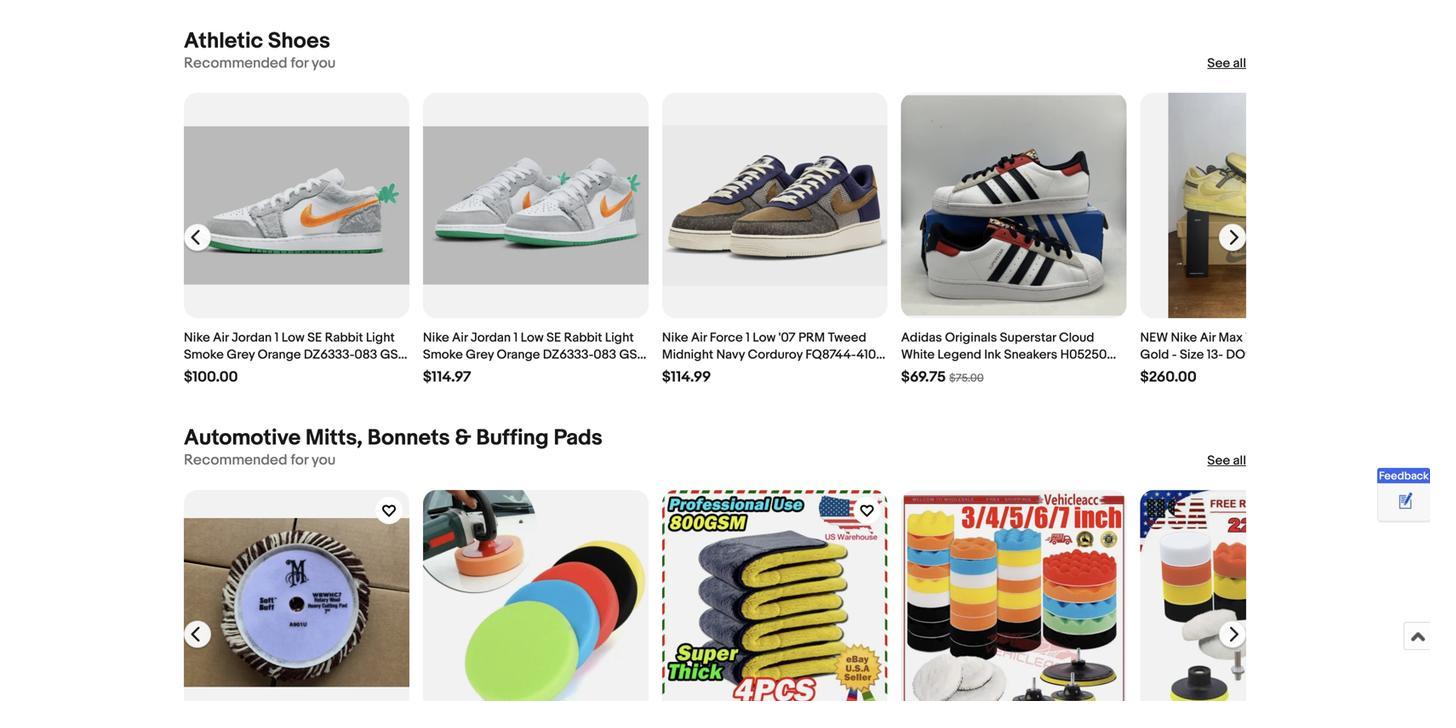 Task type: vqa. For each thing, say whether or not it's contained in the screenshot.
1st nike from the left
yes



Task type: locate. For each thing, give the bounding box(es) containing it.
orange inside nike air jordan 1 low se rabbit light smoke grey orange dz6333-083 gs sizes new
[[497, 348, 540, 363]]

air up the sizes
[[452, 330, 468, 346]]

0 vertical spatial see all link
[[1208, 55, 1247, 72]]

max
[[1219, 330, 1243, 346]]

13-
[[1208, 348, 1224, 363]]

0 vertical spatial size
[[1180, 348, 1205, 363]]

light for $100.00
[[366, 330, 395, 346]]

2 recommended from the top
[[184, 452, 288, 470]]

0 horizontal spatial 083
[[355, 348, 378, 363]]

2 1 from the left
[[514, 330, 518, 346]]

dz6333- inside the nike air jordan 1 low se rabbit light smoke grey orange dz6333-083 gs new
[[304, 348, 355, 363]]

dz6333-
[[304, 348, 355, 363], [543, 348, 594, 363]]

0 horizontal spatial smoke
[[184, 348, 224, 363]]

athletic
[[184, 28, 263, 54]]

1 vertical spatial recommended for you
[[184, 452, 336, 470]]

2 jordan from the left
[[471, 330, 511, 346]]

gs
[[380, 348, 398, 363], [620, 348, 637, 363]]

jordan for $114.97
[[471, 330, 511, 346]]

new
[[184, 365, 210, 380], [457, 365, 483, 380], [697, 365, 723, 380]]

0 horizontal spatial grey
[[227, 348, 255, 363]]

1 horizontal spatial mens
[[902, 365, 933, 380]]

1 horizontal spatial jordan
[[471, 330, 511, 346]]

1 vertical spatial see all link
[[1208, 453, 1247, 470]]

0 horizontal spatial se
[[308, 330, 322, 346]]

1 orange from the left
[[258, 348, 301, 363]]

1 vertical spatial all
[[1234, 453, 1247, 469]]

1 mens from the left
[[662, 365, 694, 380]]

3 new from the left
[[697, 365, 723, 380]]

rabbit inside the nike air jordan 1 low se rabbit light smoke grey orange dz6333-083 gs new
[[325, 330, 363, 346]]

2 dz6333- from the left
[[543, 348, 594, 363]]

see all link for athletic shoes
[[1208, 55, 1247, 72]]

grey up $114.97
[[466, 348, 494, 363]]

jordan up $114.97 'text box'
[[471, 330, 511, 346]]

orange for $114.97
[[497, 348, 540, 363]]

new inside the nike air jordan 1 low se rabbit light smoke grey orange dz6333-083 gs new
[[184, 365, 210, 380]]

gs inside the nike air jordan 1 low se rabbit light smoke grey orange dz6333-083 gs new
[[380, 348, 398, 363]]

1 horizontal spatial low
[[521, 330, 544, 346]]

smoke
[[184, 348, 224, 363], [423, 348, 463, 363]]

gs left midnight
[[620, 348, 637, 363]]

3 1 from the left
[[746, 330, 750, 346]]

nike air jordan 1 low se rabbit light smoke grey orange dz6333-083 gs sizes new
[[423, 330, 637, 380]]

new nike air max 1 travis scott saturn gold - size 13- do9392-700 $260.00
[[1141, 330, 1362, 387]]

2 see from the top
[[1208, 453, 1231, 469]]

air inside nike air force 1 low '07 prm tweed midnight navy corduroy fq8744-410 mens new
[[691, 330, 707, 346]]

0 vertical spatial for
[[291, 54, 308, 72]]

2 see all link from the top
[[1208, 453, 1247, 470]]

force
[[710, 330, 743, 346]]

air
[[213, 330, 229, 346], [452, 330, 468, 346], [691, 330, 707, 346], [1201, 330, 1216, 346]]

0 horizontal spatial dz6333-
[[304, 348, 355, 363]]

you for shoes
[[312, 54, 336, 72]]

1 jordan from the left
[[232, 330, 272, 346]]

1 horizontal spatial rabbit
[[564, 330, 603, 346]]

0 horizontal spatial gs
[[380, 348, 398, 363]]

air for $114.99
[[691, 330, 707, 346]]

se inside nike air jordan 1 low se rabbit light smoke grey orange dz6333-083 gs sizes new
[[547, 330, 561, 346]]

nike up "-"
[[1172, 330, 1198, 346]]

recommended for you for automotive
[[184, 452, 336, 470]]

dz6333- inside nike air jordan 1 low se rabbit light smoke grey orange dz6333-083 gs sizes new
[[543, 348, 594, 363]]

1 horizontal spatial size
[[1180, 348, 1205, 363]]

grey
[[227, 348, 255, 363], [466, 348, 494, 363]]

white
[[902, 348, 935, 363]]

new for $114.99
[[697, 365, 723, 380]]

light inside the nike air jordan 1 low se rabbit light smoke grey orange dz6333-083 gs new
[[366, 330, 395, 346]]

jordan inside nike air jordan 1 low se rabbit light smoke grey orange dz6333-083 gs sizes new
[[471, 330, 511, 346]]

2 you from the top
[[312, 452, 336, 470]]

1 vertical spatial see
[[1208, 453, 1231, 469]]

nike up $100.00
[[184, 330, 210, 346]]

mens inside nike air force 1 low '07 prm tweed midnight navy corduroy fq8744-410 mens new
[[662, 365, 694, 380]]

low inside nike air jordan 1 low se rabbit light smoke grey orange dz6333-083 gs sizes new
[[521, 330, 544, 346]]

1 horizontal spatial se
[[547, 330, 561, 346]]

1 horizontal spatial dz6333-
[[543, 348, 594, 363]]

2 new from the left
[[457, 365, 483, 380]]

low inside nike air force 1 low '07 prm tweed midnight navy corduroy fq8744-410 mens new
[[753, 330, 776, 346]]

083 for $100.00
[[355, 348, 378, 363]]

0 vertical spatial you
[[312, 54, 336, 72]]

1 nike from the left
[[184, 330, 210, 346]]

1 recommended for you from the top
[[184, 54, 336, 72]]

1 vertical spatial you
[[312, 452, 336, 470]]

air inside the nike air jordan 1 low se rabbit light smoke grey orange dz6333-083 gs new
[[213, 330, 229, 346]]

gs inside nike air jordan 1 low se rabbit light smoke grey orange dz6333-083 gs sizes new
[[620, 348, 637, 363]]

2 recommended for you element from the top
[[184, 452, 336, 470]]

size right "-"
[[1180, 348, 1205, 363]]

size
[[1180, 348, 1205, 363], [936, 365, 960, 380]]

0 horizontal spatial low
[[282, 330, 305, 346]]

low
[[282, 330, 305, 346], [521, 330, 544, 346], [753, 330, 776, 346]]

nike inside nike air force 1 low '07 prm tweed midnight navy corduroy fq8744-410 mens new
[[662, 330, 689, 346]]

new inside nike air force 1 low '07 prm tweed midnight navy corduroy fq8744-410 mens new
[[697, 365, 723, 380]]

2 light from the left
[[605, 330, 634, 346]]

new down navy
[[697, 365, 723, 380]]

orange inside the nike air jordan 1 low se rabbit light smoke grey orange dz6333-083 gs new
[[258, 348, 301, 363]]

recommended for you
[[184, 54, 336, 72], [184, 452, 336, 470]]

originals
[[945, 330, 998, 346]]

air up midnight
[[691, 330, 707, 346]]

new inside nike air jordan 1 low se rabbit light smoke grey orange dz6333-083 gs sizes new
[[457, 365, 483, 380]]

mens down 'white'
[[902, 365, 933, 380]]

1 for $114.99
[[746, 330, 750, 346]]

recommended for athletic
[[184, 54, 288, 72]]

jordan for $100.00
[[232, 330, 272, 346]]

dz6333- for $114.97
[[543, 348, 594, 363]]

low inside the nike air jordan 1 low se rabbit light smoke grey orange dz6333-083 gs new
[[282, 330, 305, 346]]

nike inside new nike air max 1 travis scott saturn gold - size 13- do9392-700 $260.00
[[1172, 330, 1198, 346]]

2 gs from the left
[[620, 348, 637, 363]]

2 recommended for you from the top
[[184, 452, 336, 470]]

athletic shoes
[[184, 28, 330, 54]]

1 vertical spatial recommended for you element
[[184, 452, 336, 470]]

1 dz6333- from the left
[[304, 348, 355, 363]]

nike for $114.99
[[662, 330, 689, 346]]

new up automotive
[[184, 365, 210, 380]]

0 vertical spatial recommended
[[184, 54, 288, 72]]

1 gs from the left
[[380, 348, 398, 363]]

083 inside nike air jordan 1 low se rabbit light smoke grey orange dz6333-083 gs sizes new
[[594, 348, 617, 363]]

saturn
[[1324, 330, 1362, 346]]

dz6333- for $100.00
[[304, 348, 355, 363]]

0 vertical spatial recommended for you element
[[184, 54, 336, 73]]

1 1 from the left
[[275, 330, 279, 346]]

0 horizontal spatial size
[[936, 365, 960, 380]]

h05250
[[1061, 348, 1108, 363]]

nike up the sizes
[[423, 330, 449, 346]]

1 for from the top
[[291, 54, 308, 72]]

$100.00
[[184, 369, 238, 387]]

1 horizontal spatial smoke
[[423, 348, 463, 363]]

size down 'legend'
[[936, 365, 960, 380]]

1 see all from the top
[[1208, 56, 1247, 71]]

you
[[312, 54, 336, 72], [312, 452, 336, 470]]

grey up $100.00 text box
[[227, 348, 255, 363]]

see all
[[1208, 56, 1247, 71], [1208, 453, 1247, 469]]

0 horizontal spatial light
[[366, 330, 395, 346]]

dz6333- up mitts, in the left bottom of the page
[[304, 348, 355, 363]]

1 horizontal spatial new
[[457, 365, 483, 380]]

0 vertical spatial see
[[1208, 56, 1231, 71]]

air for $100.00
[[213, 330, 229, 346]]

see all for automotive mitts, bonnets & buffing pads
[[1208, 453, 1247, 469]]

gs up automotive mitts, bonnets & buffing pads "link" on the bottom left of page
[[380, 348, 398, 363]]

2 for from the top
[[291, 452, 308, 470]]

1 smoke from the left
[[184, 348, 224, 363]]

nike inside nike air jordan 1 low se rabbit light smoke grey orange dz6333-083 gs sizes new
[[423, 330, 449, 346]]

orange
[[258, 348, 301, 363], [497, 348, 540, 363]]

light
[[366, 330, 395, 346], [605, 330, 634, 346]]

1 horizontal spatial light
[[605, 330, 634, 346]]

1 you from the top
[[312, 54, 336, 72]]

for for shoes
[[291, 54, 308, 72]]

buffing
[[476, 425, 549, 452]]

see all link
[[1208, 55, 1247, 72], [1208, 453, 1247, 470]]

1 see all link from the top
[[1208, 55, 1247, 72]]

sizes
[[423, 365, 454, 380]]

1 grey from the left
[[227, 348, 255, 363]]

feedback
[[1380, 470, 1430, 483]]

2 smoke from the left
[[423, 348, 463, 363]]

0 vertical spatial all
[[1234, 56, 1247, 71]]

recommended for you element
[[184, 54, 336, 73], [184, 452, 336, 470]]

2 grey from the left
[[466, 348, 494, 363]]

jordan inside the nike air jordan 1 low se rabbit light smoke grey orange dz6333-083 gs new
[[232, 330, 272, 346]]

mens
[[662, 365, 694, 380], [902, 365, 933, 380]]

grey inside nike air jordan 1 low se rabbit light smoke grey orange dz6333-083 gs sizes new
[[466, 348, 494, 363]]

$69.75
[[902, 369, 946, 387]]

2 air from the left
[[452, 330, 468, 346]]

1 all from the top
[[1234, 56, 1247, 71]]

air inside nike air jordan 1 low se rabbit light smoke grey orange dz6333-083 gs sizes new
[[452, 330, 468, 346]]

1 vertical spatial recommended
[[184, 452, 288, 470]]

083 for $114.97
[[594, 348, 617, 363]]

ink
[[985, 348, 1002, 363]]

3 nike from the left
[[662, 330, 689, 346]]

2 se from the left
[[547, 330, 561, 346]]

all
[[1234, 56, 1247, 71], [1234, 453, 1247, 469]]

mens down midnight
[[662, 365, 694, 380]]

jordan
[[232, 330, 272, 346], [471, 330, 511, 346]]

for for mitts,
[[291, 452, 308, 470]]

grey inside the nike air jordan 1 low se rabbit light smoke grey orange dz6333-083 gs new
[[227, 348, 255, 363]]

4 air from the left
[[1201, 330, 1216, 346]]

3 air from the left
[[691, 330, 707, 346]]

2 mens from the left
[[902, 365, 933, 380]]

1 vertical spatial for
[[291, 452, 308, 470]]

0 horizontal spatial orange
[[258, 348, 301, 363]]

1 horizontal spatial orange
[[497, 348, 540, 363]]

se
[[308, 330, 322, 346], [547, 330, 561, 346]]

1 se from the left
[[308, 330, 322, 346]]

2 orange from the left
[[497, 348, 540, 363]]

adidas originals superstar cloud white legend ink sneakers h05250 mens size
[[902, 330, 1108, 380]]

smoke inside the nike air jordan 1 low se rabbit light smoke grey orange dz6333-083 gs new
[[184, 348, 224, 363]]

mens inside the adidas originals superstar cloud white legend ink sneakers h05250 mens size
[[902, 365, 933, 380]]

air up 13-
[[1201, 330, 1216, 346]]

dz6333- up pads
[[543, 348, 594, 363]]

1 vertical spatial size
[[936, 365, 960, 380]]

2 all from the top
[[1234, 453, 1247, 469]]

nike up midnight
[[662, 330, 689, 346]]

size inside new nike air max 1 travis scott saturn gold - size 13- do9392-700 $260.00
[[1180, 348, 1205, 363]]

1 inside the nike air jordan 1 low se rabbit light smoke grey orange dz6333-083 gs new
[[275, 330, 279, 346]]

1 light from the left
[[366, 330, 395, 346]]

0 horizontal spatial jordan
[[232, 330, 272, 346]]

0 horizontal spatial new
[[184, 365, 210, 380]]

recommended
[[184, 54, 288, 72], [184, 452, 288, 470]]

0 horizontal spatial mens
[[662, 365, 694, 380]]

athletic shoes link
[[184, 28, 330, 54]]

1 horizontal spatial gs
[[620, 348, 637, 363]]

for
[[291, 54, 308, 72], [291, 452, 308, 470]]

2 horizontal spatial new
[[697, 365, 723, 380]]

410
[[857, 348, 877, 363]]

1 recommended from the top
[[184, 54, 288, 72]]

air up $100.00
[[213, 330, 229, 346]]

1 new from the left
[[184, 365, 210, 380]]

083 inside the nike air jordan 1 low se rabbit light smoke grey orange dz6333-083 gs new
[[355, 348, 378, 363]]

4 nike from the left
[[1172, 330, 1198, 346]]

nike
[[184, 330, 210, 346], [423, 330, 449, 346], [662, 330, 689, 346], [1172, 330, 1198, 346]]

2 low from the left
[[521, 330, 544, 346]]

1 inside nike air jordan 1 low se rabbit light smoke grey orange dz6333-083 gs sizes new
[[514, 330, 518, 346]]

size inside the adidas originals superstar cloud white legend ink sneakers h05250 mens size
[[936, 365, 960, 380]]

se for $100.00
[[308, 330, 322, 346]]

rabbit inside nike air jordan 1 low se rabbit light smoke grey orange dz6333-083 gs sizes new
[[564, 330, 603, 346]]

1 083 from the left
[[355, 348, 378, 363]]

pads
[[554, 425, 603, 452]]

1 air from the left
[[213, 330, 229, 346]]

tweed
[[828, 330, 867, 346]]

gs for $100.00
[[380, 348, 398, 363]]

-
[[1173, 348, 1178, 363]]

1 horizontal spatial grey
[[466, 348, 494, 363]]

jordan up $100.00
[[232, 330, 272, 346]]

3 low from the left
[[753, 330, 776, 346]]

0 vertical spatial recommended for you
[[184, 54, 336, 72]]

se for $114.97
[[547, 330, 561, 346]]

2 rabbit from the left
[[564, 330, 603, 346]]

see all for athletic shoes
[[1208, 56, 1247, 71]]

smoke inside nike air jordan 1 low se rabbit light smoke grey orange dz6333-083 gs sizes new
[[423, 348, 463, 363]]

083
[[355, 348, 378, 363], [594, 348, 617, 363]]

shoes
[[268, 28, 330, 54]]

smoke up the sizes
[[423, 348, 463, 363]]

0 horizontal spatial rabbit
[[325, 330, 363, 346]]

smoke up $100.00
[[184, 348, 224, 363]]

1
[[275, 330, 279, 346], [514, 330, 518, 346], [746, 330, 750, 346], [1246, 330, 1250, 346]]

0 vertical spatial see all
[[1208, 56, 1247, 71]]

1 low from the left
[[282, 330, 305, 346]]

nike inside the nike air jordan 1 low se rabbit light smoke grey orange dz6333-083 gs new
[[184, 330, 210, 346]]

smoke for $114.97
[[423, 348, 463, 363]]

1 horizontal spatial 083
[[594, 348, 617, 363]]

see for athletic shoes
[[1208, 56, 1231, 71]]

1 recommended for you element from the top
[[184, 54, 336, 73]]

se inside the nike air jordan 1 low se rabbit light smoke grey orange dz6333-083 gs new
[[308, 330, 322, 346]]

1 see from the top
[[1208, 56, 1231, 71]]

1 inside new nike air max 1 travis scott saturn gold - size 13- do9392-700 $260.00
[[1246, 330, 1250, 346]]

&
[[455, 425, 472, 452]]

4 1 from the left
[[1246, 330, 1250, 346]]

$114.99 text field
[[662, 369, 711, 387]]

2 083 from the left
[[594, 348, 617, 363]]

2 nike from the left
[[423, 330, 449, 346]]

new right the sizes
[[457, 365, 483, 380]]

see
[[1208, 56, 1231, 71], [1208, 453, 1231, 469]]

1 inside nike air force 1 low '07 prm tweed midnight navy corduroy fq8744-410 mens new
[[746, 330, 750, 346]]

1 vertical spatial see all
[[1208, 453, 1247, 469]]

2 see all from the top
[[1208, 453, 1247, 469]]

rabbit
[[325, 330, 363, 346], [564, 330, 603, 346]]

rabbit for $100.00
[[325, 330, 363, 346]]

light inside nike air jordan 1 low se rabbit light smoke grey orange dz6333-083 gs sizes new
[[605, 330, 634, 346]]

700
[[1279, 348, 1302, 363]]

1 rabbit from the left
[[325, 330, 363, 346]]

2 horizontal spatial low
[[753, 330, 776, 346]]



Task type: describe. For each thing, give the bounding box(es) containing it.
1 for $100.00
[[275, 330, 279, 346]]

1 for $114.97
[[514, 330, 518, 346]]

sneakers
[[1005, 348, 1058, 363]]

prm
[[799, 330, 826, 346]]

light for $114.97
[[605, 330, 634, 346]]

travis
[[1253, 330, 1287, 346]]

legend
[[938, 348, 982, 363]]

all for athletic shoes
[[1234, 56, 1247, 71]]

recommended for you element for automotive
[[184, 452, 336, 470]]

new for $100.00
[[184, 365, 210, 380]]

navy
[[717, 348, 745, 363]]

nike air force 1 low '07 prm tweed midnight navy corduroy fq8744-410 mens new
[[662, 330, 877, 380]]

recommended for automotive
[[184, 452, 288, 470]]

$114.97
[[423, 369, 472, 387]]

scott
[[1289, 330, 1321, 346]]

air inside new nike air max 1 travis scott saturn gold - size 13- do9392-700 $260.00
[[1201, 330, 1216, 346]]

adidas
[[902, 330, 943, 346]]

you for mitts,
[[312, 452, 336, 470]]

$260.00 text field
[[1141, 369, 1197, 387]]

all for automotive mitts, bonnets & buffing pads
[[1234, 453, 1247, 469]]

do9392-
[[1227, 348, 1279, 363]]

$114.99
[[662, 369, 711, 387]]

low for $114.99
[[753, 330, 776, 346]]

$69.75 $75.00
[[902, 369, 984, 387]]

rabbit for $114.97
[[564, 330, 603, 346]]

$100.00 text field
[[184, 369, 238, 387]]

$260.00
[[1141, 369, 1197, 387]]

see all link for automotive mitts, bonnets & buffing pads
[[1208, 453, 1247, 470]]

low for $100.00
[[282, 330, 305, 346]]

mitts,
[[306, 425, 363, 452]]

superstar
[[1000, 330, 1057, 346]]

recommended for you element for athletic
[[184, 54, 336, 73]]

size for adidas originals superstar cloud white legend ink sneakers h05250 mens size
[[936, 365, 960, 380]]

gold
[[1141, 348, 1170, 363]]

nike for $114.97
[[423, 330, 449, 346]]

size for new nike air max 1 travis scott saturn gold - size 13- do9392-700 $260.00
[[1180, 348, 1205, 363]]

previous price $75.00 text field
[[950, 372, 984, 385]]

new
[[1141, 330, 1169, 346]]

automotive mitts, bonnets & buffing pads link
[[184, 425, 603, 452]]

midnight
[[662, 348, 714, 363]]

'07
[[779, 330, 796, 346]]

smoke for $100.00
[[184, 348, 224, 363]]

grey for $114.97
[[466, 348, 494, 363]]

gs for $114.97
[[620, 348, 637, 363]]

orange for $100.00
[[258, 348, 301, 363]]

$114.97 text field
[[423, 369, 472, 387]]

automotive
[[184, 425, 301, 452]]

grey for $100.00
[[227, 348, 255, 363]]

automotive mitts, bonnets & buffing pads
[[184, 425, 603, 452]]

$69.75 text field
[[902, 369, 946, 387]]

corduroy
[[748, 348, 803, 363]]

bonnets
[[368, 425, 450, 452]]

nike for $100.00
[[184, 330, 210, 346]]

recommended for you for athletic
[[184, 54, 336, 72]]

see for automotive mitts, bonnets & buffing pads
[[1208, 453, 1231, 469]]

$75.00
[[950, 372, 984, 385]]

nike air jordan 1 low se rabbit light smoke grey orange dz6333-083 gs new
[[184, 330, 398, 380]]

cloud
[[1060, 330, 1095, 346]]

fq8744-
[[806, 348, 857, 363]]

air for $114.97
[[452, 330, 468, 346]]

low for $114.97
[[521, 330, 544, 346]]



